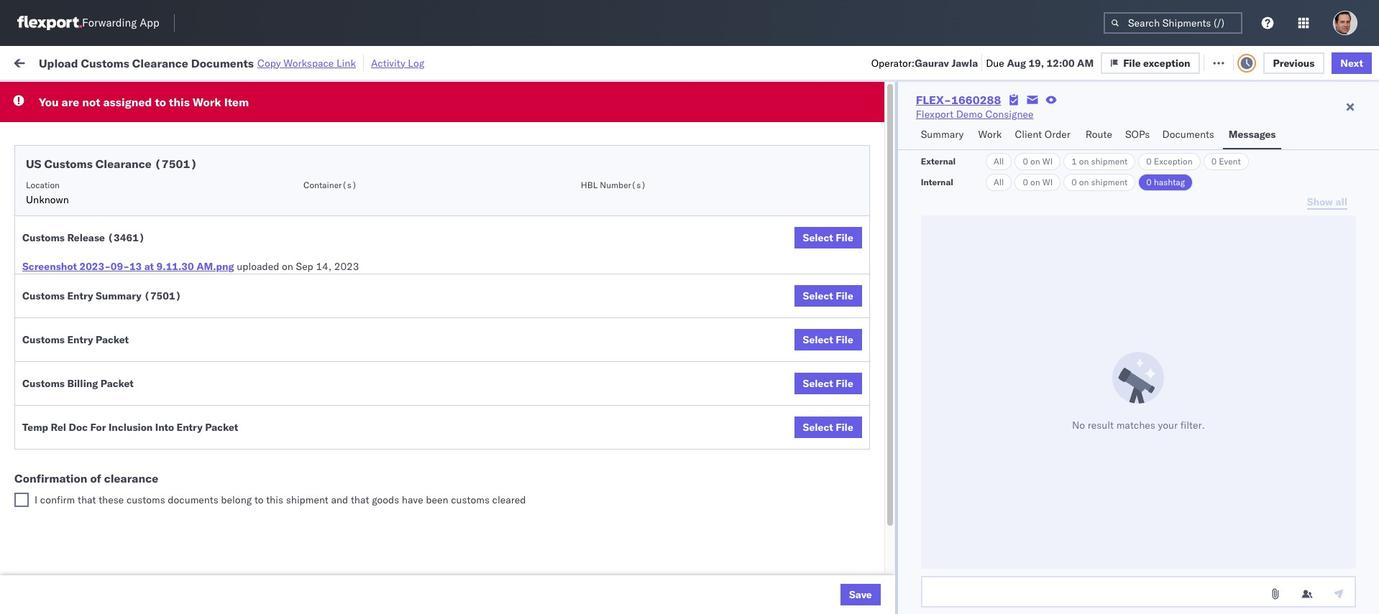 Task type: vqa. For each thing, say whether or not it's contained in the screenshot.
5:30
no



Task type: describe. For each thing, give the bounding box(es) containing it.
4 fcl from the top
[[496, 302, 514, 315]]

3 flex-1889466 from the top
[[836, 397, 911, 410]]

4 schedule pickup from los angeles, ca button from the top
[[33, 333, 210, 348]]

1 1889466 from the top
[[867, 334, 911, 347]]

number(s)
[[600, 180, 646, 191]]

2 11:59 from the top
[[244, 176, 272, 189]]

jan for 24,
[[317, 556, 333, 569]]

(7501) for us customs clearance (7501)
[[155, 157, 197, 171]]

5 fcl from the top
[[496, 397, 514, 410]]

cleared
[[492, 494, 526, 507]]

5 schedule pickup from los angeles, ca from the top
[[33, 460, 210, 473]]

resize handle column header for flex id
[[910, 111, 927, 615]]

batch
[[1298, 56, 1327, 69]]

clearance for upload customs clearance documents copy workspace link
[[132, 56, 188, 70]]

customs billing packet
[[22, 378, 134, 391]]

0 down 1
[[1072, 177, 1077, 188]]

2 schedule pickup from los angeles, ca button from the top
[[33, 206, 210, 222]]

23, for 2022
[[332, 397, 348, 410]]

1 abcdefg78456546 from the top
[[1033, 334, 1130, 347]]

file for customs entry summary (7501)
[[836, 290, 854, 303]]

2 schedule delivery appointment button from the top
[[33, 238, 177, 254]]

angeles, right 13
[[154, 270, 194, 283]]

5 11:59 from the top
[[244, 556, 272, 569]]

4:00
[[244, 397, 265, 410]]

us customs clearance (7501)
[[26, 157, 197, 171]]

0 horizontal spatial summary
[[96, 290, 142, 303]]

flexport demo consignee
[[916, 108, 1034, 121]]

pm right '11:00'
[[274, 302, 290, 315]]

2 hlxu6269489, from the top
[[1011, 175, 1085, 188]]

angeles, down upload customs clearance documents button
[[154, 333, 194, 346]]

6 fcl from the top
[[496, 492, 514, 505]]

jaehyung choi - test origin agent
[[1223, 492, 1379, 505]]

10 resize handle column header from the left
[[1297, 111, 1314, 615]]

2 fcl from the top
[[496, 208, 514, 220]]

3 11:59 from the top
[[244, 208, 272, 220]]

3 resize handle column header from the left
[[439, 111, 457, 615]]

3 schedule from the top
[[33, 207, 76, 220]]

pst, for 11:00
[[292, 302, 314, 315]]

pickup down 'us customs clearance (7501)' at the left of page
[[78, 175, 109, 188]]

select file button for customs release (3461)
[[794, 227, 862, 249]]

activity log button
[[371, 55, 425, 71]]

select for customs entry packet
[[803, 334, 833, 347]]

vandelay for vandelay
[[562, 556, 604, 569]]

ceau7522281, for gaurav
[[934, 144, 1008, 157]]

wi for 0
[[1043, 177, 1053, 188]]

track
[[367, 56, 390, 69]]

5 schedule pickup from los angeles, ca button from the top
[[33, 459, 210, 475]]

confirm for confirm pickup from los angeles, ca
[[33, 397, 70, 410]]

los for confirm pickup from los angeles, ca link
[[130, 397, 146, 410]]

4 11:59 from the top
[[244, 271, 272, 284]]

all for external
[[994, 156, 1004, 167]]

4 flex-1889466 from the top
[[836, 429, 911, 442]]

you are not assigned to this work item
[[39, 95, 249, 109]]

select file button for customs entry summary (7501)
[[794, 286, 862, 307]]

i confirm that these customs documents belong to this shipment and that goods have been customs cleared
[[35, 494, 526, 507]]

2 schedule from the top
[[33, 175, 76, 188]]

forwarding
[[82, 16, 137, 30]]

1 2130387 from the top
[[867, 492, 911, 505]]

from inside 'schedule pickup from rotterdam, netherlands'
[[112, 516, 133, 529]]

4 flex-1846748 from the top
[[836, 239, 911, 252]]

abcd1234560
[[934, 555, 1006, 568]]

from for 4th schedule pickup from los angeles, ca link
[[112, 333, 133, 346]]

assigned
[[103, 95, 152, 109]]

3 ocean fcl from the top
[[464, 271, 514, 284]]

previous
[[1273, 56, 1315, 69]]

schedule delivery appointment link for 11:59
[[33, 143, 177, 157]]

nov for upload customs clearance documents link
[[317, 302, 336, 315]]

forwarding app
[[82, 16, 159, 30]]

pdt, for third schedule pickup from los angeles, ca link from the bottom of the page
[[292, 271, 315, 284]]

2 2130387 from the top
[[867, 524, 911, 537]]

select file button for customs billing packet
[[794, 373, 862, 395]]

0 on wi for 1
[[1023, 156, 1053, 167]]

matches
[[1117, 419, 1156, 432]]

from for second schedule pickup from los angeles, ca link
[[112, 207, 133, 220]]

2 schedule delivery appointment link from the top
[[33, 238, 177, 252]]

2 abcdefg78456546 from the top
[[1033, 366, 1130, 379]]

west
[[705, 556, 728, 569]]

6 ocean fcl from the top
[[464, 492, 514, 505]]

hlxu8034992 for omkar savant
[[1087, 207, 1158, 220]]

work,
[[152, 89, 175, 100]]

name
[[588, 117, 611, 128]]

result
[[1088, 419, 1114, 432]]

link
[[337, 56, 356, 69]]

1 fcl from the top
[[496, 144, 514, 157]]

numbers for mbl/mawb numbers
[[1085, 117, 1121, 128]]

route
[[1086, 128, 1113, 141]]

2 11:59 pm pdt, nov 4, 2022 from the top
[[244, 176, 376, 189]]

3 1846748 from the top
[[867, 208, 911, 220]]

0 horizontal spatial to
[[155, 95, 166, 109]]

work inside button
[[979, 128, 1002, 141]]

client order button
[[1009, 122, 1080, 150]]

0 hashtag
[[1147, 177, 1185, 188]]

shipment for 1 on shipment
[[1091, 156, 1128, 167]]

1 horizontal spatial this
[[266, 494, 283, 507]]

jaehyung
[[1223, 492, 1265, 505]]

action
[[1329, 56, 1361, 69]]

omkar savant
[[1223, 208, 1287, 220]]

5 schedule from the top
[[33, 270, 76, 283]]

event
[[1219, 156, 1241, 167]]

11 resize handle column header from the left
[[1343, 111, 1360, 615]]

2 appointment from the top
[[118, 238, 177, 251]]

2 schedule pickup from los angeles, ca link from the top
[[33, 206, 210, 220]]

2 test123456 from the top
[[1033, 176, 1094, 189]]

all for internal
[[994, 177, 1004, 188]]

0 left exception
[[1147, 156, 1152, 167]]

4 appointment from the top
[[118, 492, 177, 505]]

1662119
[[867, 556, 911, 569]]

from for confirm pickup from los angeles, ca link
[[106, 397, 127, 410]]

external
[[921, 156, 956, 167]]

pickup inside 'schedule pickup from rotterdam, netherlands'
[[78, 516, 109, 529]]

8,
[[338, 302, 347, 315]]

1 schedule pickup from los angeles, ca from the top
[[33, 175, 210, 188]]

test123456 for omkar savant
[[1033, 208, 1094, 220]]

container numbers button
[[927, 109, 1012, 135]]

schedule pickup from rotterdam, netherlands
[[33, 516, 187, 543]]

pickup down confirm delivery button
[[78, 460, 109, 473]]

1660288
[[952, 93, 1001, 107]]

clearance
[[104, 472, 158, 486]]

5 ocean fcl from the top
[[464, 397, 514, 410]]

resize handle column header for client name
[[637, 111, 654, 615]]

workspace
[[284, 56, 334, 69]]

select for customs billing packet
[[803, 378, 833, 391]]

1 horizontal spatial consignee
[[986, 108, 1034, 121]]

belong
[[221, 494, 252, 507]]

mode button
[[457, 114, 541, 129]]

0 vertical spatial 2023
[[334, 260, 359, 273]]

2 ocean fcl from the top
[[464, 208, 514, 220]]

customs up screenshot
[[22, 232, 65, 245]]

7 fcl from the top
[[496, 556, 514, 569]]

3 4, from the top
[[339, 208, 348, 220]]

confirmation
[[14, 472, 87, 486]]

file for customs release (3461)
[[836, 232, 854, 245]]

aug
[[1007, 56, 1026, 69]]

4 schedule delivery appointment button from the top
[[33, 491, 177, 507]]

1 horizontal spatial gaurav
[[1223, 144, 1255, 157]]

2 vertical spatial entry
[[177, 421, 203, 434]]

09-
[[111, 260, 129, 273]]

5 schedule pickup from los angeles, ca link from the top
[[33, 459, 210, 474]]

1 schedule pickup from los angeles, ca link from the top
[[33, 174, 210, 189]]

2 1846748 from the top
[[867, 176, 911, 189]]

are
[[62, 95, 79, 109]]

4 schedule from the top
[[33, 238, 76, 251]]

pm down deadline at left
[[274, 144, 290, 157]]

6 schedule from the top
[[33, 333, 76, 346]]

summary inside button
[[921, 128, 964, 141]]

file for customs entry packet
[[836, 334, 854, 347]]

1 horizontal spatial no
[[1072, 419, 1085, 432]]

customs left billing
[[22, 378, 65, 391]]

4 schedule pickup from los angeles, ca link from the top
[[33, 333, 210, 347]]

4 schedule pickup from los angeles, ca from the top
[[33, 333, 210, 346]]

3 fcl from the top
[[496, 271, 514, 284]]

angeles, up documents
[[154, 460, 194, 473]]

pickup down upload customs clearance documents button
[[78, 333, 109, 346]]

23, for 2023
[[329, 492, 345, 505]]

integration
[[661, 587, 711, 600]]

previous button
[[1263, 52, 1325, 74]]

upload for upload customs clearance documents
[[33, 302, 66, 315]]

5 1846748 from the top
[[867, 271, 911, 284]]

operator:
[[872, 56, 915, 69]]

1 ocean fcl from the top
[[464, 144, 514, 157]]

2 customs from the left
[[451, 494, 490, 507]]

0 left event
[[1212, 156, 1217, 167]]

2 1889466 from the top
[[867, 366, 911, 379]]

ceau7522281, for omkar
[[934, 207, 1008, 220]]

been
[[426, 494, 448, 507]]

resize handle column header for workitem
[[218, 111, 235, 615]]

schedule inside 'schedule pickup from rotterdam, netherlands'
[[33, 516, 76, 529]]

ceau7522281, hlxu6269489, hlxu8034992 for gaurav jawla
[[934, 144, 1158, 157]]

2023 for 23,
[[347, 492, 372, 505]]

us
[[26, 157, 41, 171]]

customs up location at the left of page
[[44, 157, 93, 171]]

13
[[129, 260, 142, 273]]

schedule delivery appointment for 8:30 schedule delivery appointment link
[[33, 492, 177, 505]]

container
[[934, 111, 973, 122]]

confirm delivery
[[33, 428, 109, 441]]

1 schedule from the top
[[33, 143, 76, 156]]

nov for second schedule pickup from los angeles, ca link
[[318, 208, 336, 220]]

customs up status
[[81, 56, 129, 70]]

snooze
[[411, 117, 439, 128]]

2 flex-1846748 from the top
[[836, 176, 911, 189]]

los for second schedule pickup from los angeles, ca link
[[136, 207, 152, 220]]

copy workspace link button
[[258, 56, 356, 69]]

client name
[[562, 117, 611, 128]]

pm right 8:30 on the bottom left
[[268, 492, 284, 505]]

1 1846748 from the top
[[867, 144, 911, 157]]

0 down client order
[[1023, 156, 1028, 167]]

3 1889466 from the top
[[867, 397, 911, 410]]

4 ocean fcl from the top
[[464, 302, 514, 315]]

2 that from the left
[[351, 494, 369, 507]]

2023 for 24,
[[353, 556, 378, 569]]

flex id
[[813, 117, 840, 128]]

hbl number(s)
[[581, 180, 646, 191]]

activity log
[[371, 56, 425, 69]]

customs entry summary (7501)
[[22, 290, 181, 303]]

entry for summary
[[67, 290, 93, 303]]

4 1889466 from the top
[[867, 429, 911, 442]]

flex-1660288 link
[[916, 93, 1001, 107]]

: for snoozed
[[334, 89, 337, 100]]

flex-1846748 for schedule delivery appointment link related to 11:59
[[836, 144, 911, 157]]

deadline
[[244, 117, 278, 128]]

vandelay for vandelay west
[[661, 556, 703, 569]]

file for customs billing packet
[[836, 378, 854, 391]]

resize handle column header for mbl/mawb numbers
[[1199, 111, 1216, 615]]

save button
[[841, 585, 881, 606]]

7 ocean fcl from the top
[[464, 556, 514, 569]]

2 ceau7522281, from the top
[[934, 175, 1008, 188]]

(3461)
[[107, 232, 145, 245]]

4 4, from the top
[[339, 271, 348, 284]]

angeles, inside button
[[149, 397, 188, 410]]

1 customs from the left
[[127, 494, 165, 507]]

you
[[39, 95, 59, 109]]

account
[[735, 587, 773, 600]]

ceau7522281, hlxu6269489, hlxu8034992 for omkar savant
[[934, 207, 1158, 220]]

confirmation of clearance
[[14, 472, 158, 486]]

schedule delivery appointment link for 8:30
[[33, 491, 177, 505]]

batch action button
[[1276, 51, 1370, 73]]

6 1846748 from the top
[[867, 302, 911, 315]]

container(s)
[[303, 180, 357, 191]]

screenshot 2023-09-13 at 9.11.30 am.png link
[[22, 260, 234, 274]]

pickup up release
[[78, 207, 109, 220]]

select for customs release (3461)
[[803, 232, 833, 245]]

2 hlxu8034992 from the top
[[1087, 175, 1158, 188]]

lagerfeld
[[806, 587, 848, 600]]

resize handle column header for container numbers
[[1009, 111, 1026, 615]]

for
[[138, 89, 150, 100]]

2 4, from the top
[[339, 176, 348, 189]]

0 left hashtag
[[1147, 177, 1152, 188]]

uploaded
[[237, 260, 279, 273]]

pm right 4:00
[[268, 397, 284, 410]]

1 that from the left
[[78, 494, 96, 507]]

message
[[194, 56, 234, 69]]

2 flex-2130387 from the top
[[836, 524, 911, 537]]

customs down screenshot
[[22, 290, 65, 303]]

3 11:59 pm pdt, nov 4, 2022 from the top
[[244, 208, 376, 220]]

1 4, from the top
[[339, 144, 348, 157]]

consignee button
[[654, 114, 791, 129]]

(0)
[[234, 56, 253, 69]]

client for client name
[[562, 117, 586, 128]]

resize handle column header for deadline
[[386, 111, 403, 615]]

item
[[224, 95, 249, 109]]

am.png
[[196, 260, 234, 273]]

pm left sep
[[274, 271, 290, 284]]

consignee inside "button"
[[661, 117, 703, 128]]

flex-1846748 for upload customs clearance documents link
[[836, 302, 911, 315]]

3 appointment from the top
[[118, 365, 177, 378]]

1 flex-1889466 from the top
[[836, 334, 911, 347]]

filtered by:
[[14, 88, 66, 101]]



Task type: locate. For each thing, give the bounding box(es) containing it.
0 vertical spatial clearance
[[132, 56, 188, 70]]

nov for schedule delivery appointment link related to 11:59
[[318, 144, 336, 157]]

0 vertical spatial hlxu8034992
[[1087, 144, 1158, 157]]

0 horizontal spatial numbers
[[934, 123, 970, 134]]

0 horizontal spatial vandelay
[[562, 556, 604, 569]]

1 vertical spatial confirm
[[33, 428, 70, 441]]

1 vertical spatial hlxu8034992
[[1087, 175, 1158, 188]]

clearance
[[132, 56, 188, 70], [96, 157, 152, 171], [111, 302, 158, 315]]

9 schedule from the top
[[33, 492, 76, 505]]

filtered
[[14, 88, 49, 101]]

0 vertical spatial flex-2130387
[[836, 492, 911, 505]]

confirm inside button
[[33, 397, 70, 410]]

pickup inside button
[[72, 397, 103, 410]]

0 horizontal spatial :
[[104, 89, 107, 100]]

location unknown
[[26, 180, 69, 206]]

14,
[[316, 260, 332, 273]]

jan for 23,
[[311, 492, 327, 505]]

1 resize handle column header from the left
[[218, 111, 235, 615]]

gaurav up flex-1660288 link
[[915, 56, 949, 69]]

1 vertical spatial this
[[266, 494, 283, 507]]

jawla left due
[[952, 56, 978, 69]]

0 horizontal spatial that
[[78, 494, 96, 507]]

schedule delivery appointment up confirm pickup from los angeles, ca link
[[33, 365, 177, 378]]

documents for upload customs clearance documents copy workspace link
[[191, 56, 254, 70]]

import work button
[[116, 46, 188, 78]]

0 on wi for 0
[[1023, 177, 1053, 188]]

None text field
[[921, 577, 1357, 608]]

0 horizontal spatial at
[[144, 260, 154, 273]]

0 vertical spatial (7501)
[[155, 157, 197, 171]]

0 vertical spatial ceau7522281, hlxu6269489, hlxu8034992
[[934, 144, 1158, 157]]

1 vertical spatial clearance
[[96, 157, 152, 171]]

angeles, down 'us customs clearance (7501)' at the left of page
[[154, 175, 194, 188]]

0 on shipment
[[1072, 177, 1128, 188]]

10 schedule from the top
[[33, 516, 76, 529]]

flexport. image
[[17, 16, 82, 30]]

client order
[[1015, 128, 1071, 141]]

customs down clearance
[[127, 494, 165, 507]]

1 vertical spatial all
[[994, 177, 1004, 188]]

4 abcdefg78456546 from the top
[[1033, 429, 1130, 442]]

778
[[265, 56, 284, 69]]

shipment down 1 on shipment
[[1091, 177, 1128, 188]]

packet for customs entry packet
[[96, 334, 129, 347]]

3 schedule delivery appointment from the top
[[33, 365, 177, 378]]

select file for customs release (3461)
[[803, 232, 854, 245]]

select for customs entry summary (7501)
[[803, 290, 833, 303]]

1 horizontal spatial customs
[[451, 494, 490, 507]]

7 schedule from the top
[[33, 365, 76, 378]]

los for third schedule pickup from los angeles, ca link from the bottom of the page
[[136, 270, 152, 283]]

1 horizontal spatial numbers
[[1085, 117, 1121, 128]]

appointment up 13
[[118, 238, 177, 251]]

1 ceau7522281, hlxu6269489, hlxu8034992 from the top
[[934, 144, 1158, 157]]

1 horizontal spatial summary
[[921, 128, 964, 141]]

internal
[[921, 177, 954, 188]]

None checkbox
[[14, 493, 29, 508]]

rel
[[51, 421, 66, 434]]

0 vertical spatial confirm
[[33, 397, 70, 410]]

schedule pickup from los angeles, ca up 'customs entry summary (7501)'
[[33, 270, 210, 283]]

1 horizontal spatial :
[[334, 89, 337, 100]]

1 vertical spatial jawla
[[1258, 144, 1283, 157]]

schedule pickup from los angeles, ca button down upload customs clearance documents button
[[33, 333, 210, 348]]

0 horizontal spatial customs
[[127, 494, 165, 507]]

pst, left dec
[[286, 397, 308, 410]]

0 vertical spatial ceau7522281,
[[934, 144, 1008, 157]]

1 : from the left
[[104, 89, 107, 100]]

work inside button
[[157, 56, 182, 69]]

schedule up confirm
[[33, 460, 76, 473]]

status : ready for work, blocked, in progress
[[79, 89, 261, 100]]

los for 4th schedule pickup from los angeles, ca link
[[136, 333, 152, 346]]

from for 5th schedule pickup from los angeles, ca link from the bottom of the page
[[112, 175, 133, 188]]

integration test account - karl lagerfeld
[[661, 587, 848, 600]]

select file for customs entry packet
[[803, 334, 854, 347]]

3 2130387 from the top
[[867, 587, 911, 600]]

1 vertical spatial to
[[255, 494, 264, 507]]

1 vertical spatial hlxu6269489,
[[1011, 175, 1085, 188]]

1 hlxu8034992 from the top
[[1087, 144, 1158, 157]]

upload inside button
[[33, 302, 66, 315]]

2 vertical spatial shipment
[[286, 494, 329, 507]]

resize handle column header
[[218, 111, 235, 615], [386, 111, 403, 615], [439, 111, 457, 615], [538, 111, 555, 615], [637, 111, 654, 615], [789, 111, 806, 615], [910, 111, 927, 615], [1009, 111, 1026, 615], [1199, 111, 1216, 615], [1297, 111, 1314, 615], [1343, 111, 1360, 615]]

from inside button
[[106, 397, 127, 410]]

9.11.30
[[157, 260, 194, 273]]

schedule delivery appointment button up confirm pickup from los angeles, ca link
[[33, 364, 177, 380]]

0 vertical spatial work
[[157, 56, 182, 69]]

appointment down clearance
[[118, 492, 177, 505]]

to right for
[[155, 95, 166, 109]]

from up 'customs entry summary (7501)'
[[112, 270, 133, 283]]

select file for temp rel doc for inclusion into entry packet
[[803, 421, 854, 434]]

(7501) for customs entry summary (7501)
[[144, 290, 181, 303]]

filter.
[[1181, 419, 1205, 432]]

5 flex-1846748 from the top
[[836, 271, 911, 284]]

flex-1662119 button
[[813, 552, 914, 572], [813, 552, 914, 572]]

schedule delivery appointment link
[[33, 143, 177, 157], [33, 238, 177, 252], [33, 491, 177, 505]]

all button for internal
[[986, 174, 1012, 191]]

1 vertical spatial summary
[[96, 290, 142, 303]]

1 vertical spatial 2130387
[[867, 524, 911, 537]]

0 horizontal spatial jawla
[[952, 56, 978, 69]]

risk
[[298, 56, 315, 69]]

ceau7522281, down container numbers button
[[934, 144, 1008, 157]]

client left order
[[1015, 128, 1042, 141]]

0 vertical spatial no
[[340, 89, 352, 100]]

route button
[[1080, 122, 1120, 150]]

work left item
[[193, 95, 221, 109]]

from down 'us customs clearance (7501)' at the left of page
[[112, 175, 133, 188]]

select for temp rel doc for inclusion into entry packet
[[803, 421, 833, 434]]

1 vertical spatial 23,
[[329, 492, 345, 505]]

schedule up customs billing packet
[[33, 333, 76, 346]]

select file button for customs entry packet
[[794, 329, 862, 351]]

schedule down 'customs entry packet'
[[33, 365, 76, 378]]

9 resize handle column header from the left
[[1199, 111, 1216, 615]]

status
[[79, 89, 104, 100]]

schedule up screenshot
[[33, 238, 76, 251]]

documents inside documents button
[[1163, 128, 1215, 141]]

4 1846748 from the top
[[867, 239, 911, 252]]

1 flex-1846748 from the top
[[836, 144, 911, 157]]

1 confirm from the top
[[33, 397, 70, 410]]

1 vertical spatial ceau7522281, hlxu6269489, hlxu8034992
[[934, 175, 1158, 188]]

2 flex-1889466 from the top
[[836, 366, 911, 379]]

hlxu8034992 for gaurav jawla
[[1087, 144, 1158, 157]]

11:59
[[244, 144, 272, 157], [244, 176, 272, 189], [244, 208, 272, 220], [244, 271, 272, 284], [244, 556, 272, 569]]

1 vertical spatial 2023
[[347, 492, 372, 505]]

that down confirmation of clearance
[[78, 494, 96, 507]]

0 vertical spatial all button
[[986, 153, 1012, 170]]

5 select file button from the top
[[794, 417, 862, 439]]

3 schedule pickup from los angeles, ca from the top
[[33, 270, 210, 283]]

1 flex-2130387 from the top
[[836, 492, 911, 505]]

1 vertical spatial schedule delivery appointment link
[[33, 238, 177, 252]]

pdt, for schedule delivery appointment link related to 11:59
[[292, 144, 315, 157]]

all button for external
[[986, 153, 1012, 170]]

select file for customs entry summary (7501)
[[803, 290, 854, 303]]

3 hlxu6269489, from the top
[[1011, 207, 1085, 220]]

2 vertical spatial work
[[979, 128, 1002, 141]]

1 horizontal spatial to
[[255, 494, 264, 507]]

pm up uploaded
[[274, 208, 290, 220]]

exception
[[1153, 56, 1201, 69], [1144, 56, 1191, 69]]

6 resize handle column header from the left
[[789, 111, 806, 615]]

0 vertical spatial at
[[286, 56, 295, 69]]

los down 'us customs clearance (7501)' at the left of page
[[136, 175, 152, 188]]

1 ceau7522281, from the top
[[934, 144, 1008, 157]]

1 vertical spatial flex-2130387
[[836, 524, 911, 537]]

0 horizontal spatial consignee
[[661, 117, 703, 128]]

snoozed
[[301, 89, 334, 100]]

work right import
[[157, 56, 182, 69]]

client left name
[[562, 117, 586, 128]]

1 vertical spatial work
[[193, 95, 221, 109]]

los down upload customs clearance documents button
[[136, 333, 152, 346]]

1 horizontal spatial client
[[1015, 128, 1042, 141]]

4, down container(s)
[[339, 208, 348, 220]]

:
[[104, 89, 107, 100], [334, 89, 337, 100]]

operator: gaurav jawla
[[872, 56, 978, 69]]

customs
[[127, 494, 165, 507], [451, 494, 490, 507]]

Search Work text field
[[895, 51, 1052, 73]]

4 select file from the top
[[803, 378, 854, 391]]

schedule delivery appointment for schedule delivery appointment link related to 11:59
[[33, 143, 177, 156]]

3 select file from the top
[[803, 334, 854, 347]]

no left the result
[[1072, 419, 1085, 432]]

0 vertical spatial test123456
[[1033, 144, 1094, 157]]

jawla down messages
[[1258, 144, 1283, 157]]

bosch ocean test
[[562, 144, 645, 157], [661, 144, 743, 157], [562, 176, 645, 189], [562, 208, 645, 220], [661, 208, 743, 220], [562, 271, 645, 284], [661, 271, 743, 284], [562, 302, 645, 315], [661, 302, 743, 315], [562, 397, 645, 410], [661, 397, 743, 410]]

5 resize handle column header from the left
[[637, 111, 654, 615]]

2 wi from the top
[[1043, 177, 1053, 188]]

2 vertical spatial 2130387
[[867, 587, 911, 600]]

23, right dec
[[332, 397, 348, 410]]

schedule up 'us'
[[33, 143, 76, 156]]

numbers inside container numbers
[[934, 123, 970, 134]]

2023-
[[79, 260, 111, 273]]

1 vertical spatial entry
[[67, 334, 93, 347]]

: for status
[[104, 89, 107, 100]]

pdt, for second schedule pickup from los angeles, ca link
[[292, 208, 315, 220]]

1 test123456 from the top
[[1033, 144, 1094, 157]]

customs up 'customs entry packet'
[[68, 302, 109, 315]]

pm left container(s)
[[274, 176, 290, 189]]

2130387 up 1662119
[[867, 524, 911, 537]]

from up (3461)
[[112, 207, 133, 220]]

have
[[402, 494, 423, 507]]

schedule pickup from los angeles, ca link
[[33, 174, 210, 189], [33, 206, 210, 220], [33, 269, 210, 284], [33, 333, 210, 347], [33, 459, 210, 474]]

2 0 on wi from the top
[[1023, 177, 1053, 188]]

upload up 'customs entry packet'
[[33, 302, 66, 315]]

los inside button
[[130, 397, 146, 410]]

4, right the 14,
[[339, 271, 348, 284]]

test123456 for gaurav jawla
[[1033, 144, 1094, 157]]

from for third schedule pickup from los angeles, ca link from the bottom of the page
[[112, 270, 133, 283]]

schedule pickup from los angeles, ca link up 'customs entry summary (7501)'
[[33, 269, 210, 284]]

workitem button
[[9, 114, 221, 129]]

client for client order
[[1015, 128, 1042, 141]]

this right for
[[169, 95, 190, 109]]

1 vertical spatial wi
[[1043, 177, 1053, 188]]

documents up exception
[[1163, 128, 1215, 141]]

schedule pickup from los angeles, ca down 'us customs clearance (7501)' at the left of page
[[33, 175, 210, 188]]

0 vertical spatial gaurav
[[915, 56, 949, 69]]

goods
[[372, 494, 399, 507]]

schedule delivery appointment link down workitem button
[[33, 143, 177, 157]]

1 vertical spatial test123456
[[1033, 176, 1094, 189]]

flex-1846748 for second schedule pickup from los angeles, ca link
[[836, 208, 911, 220]]

1 appointment from the top
[[118, 143, 177, 156]]

confirm delivery button
[[33, 428, 109, 443]]

hlxu6269489,
[[1011, 144, 1085, 157], [1011, 175, 1085, 188], [1011, 207, 1085, 220]]

test123456 down order
[[1033, 144, 1094, 157]]

resize handle column header for consignee
[[789, 111, 806, 615]]

entry for packet
[[67, 334, 93, 347]]

confirm
[[40, 494, 75, 507]]

at left the risk
[[286, 56, 295, 69]]

angeles, up 9.11.30
[[154, 207, 194, 220]]

ocean
[[464, 144, 493, 157], [594, 144, 623, 157], [692, 144, 722, 157], [594, 176, 623, 189], [464, 208, 493, 220], [594, 208, 623, 220], [692, 208, 722, 220], [464, 271, 493, 284], [594, 271, 623, 284], [692, 271, 722, 284], [464, 302, 493, 315], [594, 302, 623, 315], [692, 302, 722, 315], [464, 397, 493, 410], [594, 397, 623, 410], [692, 397, 722, 410], [464, 492, 493, 505], [464, 556, 493, 569]]

0 horizontal spatial work
[[157, 56, 182, 69]]

(7501)
[[155, 157, 197, 171], [144, 290, 181, 303]]

numbers for container numbers
[[934, 123, 970, 134]]

deadline button
[[236, 114, 389, 129]]

2 ceau7522281, hlxu6269489, hlxu8034992 from the top
[[934, 175, 1158, 188]]

pst, for 11:59
[[292, 556, 314, 569]]

1 vertical spatial documents
[[1163, 128, 1215, 141]]

1 vertical spatial jan
[[317, 556, 333, 569]]

1 vertical spatial no
[[1072, 419, 1085, 432]]

2 vertical spatial packet
[[205, 421, 238, 434]]

schedule delivery appointment link down "of"
[[33, 491, 177, 505]]

client inside client name button
[[562, 117, 586, 128]]

2 vertical spatial hlxu8034992
[[1087, 207, 1158, 220]]

2 schedule pickup from los angeles, ca from the top
[[33, 207, 210, 220]]

1 schedule delivery appointment from the top
[[33, 143, 177, 156]]

flex-1846748 for third schedule pickup from los angeles, ca link from the bottom of the page
[[836, 271, 911, 284]]

from up "temp rel doc for inclusion into entry packet"
[[106, 397, 127, 410]]

los up inclusion
[[130, 397, 146, 410]]

my
[[14, 52, 37, 72]]

pm left 24,
[[274, 556, 290, 569]]

2 horizontal spatial work
[[979, 128, 1002, 141]]

schedule pickup from los angeles, ca link down upload customs clearance documents button
[[33, 333, 210, 347]]

nov for third schedule pickup from los angeles, ca link from the bottom of the page
[[318, 271, 336, 284]]

file for temp rel doc for inclusion into entry packet
[[836, 421, 854, 434]]

packet right into
[[205, 421, 238, 434]]

0 horizontal spatial no
[[340, 89, 352, 100]]

0 vertical spatial jawla
[[952, 56, 978, 69]]

numbers down container
[[934, 123, 970, 134]]

summary down container
[[921, 128, 964, 141]]

hlxu6269489, for omkar savant
[[1011, 207, 1085, 220]]

at right 13
[[144, 260, 154, 273]]

jan left and
[[311, 492, 327, 505]]

for
[[90, 421, 106, 434]]

progress
[[225, 89, 261, 100]]

2 vertical spatial documents
[[160, 302, 212, 315]]

1 horizontal spatial work
[[193, 95, 221, 109]]

delivery inside button
[[72, 428, 109, 441]]

work
[[157, 56, 182, 69], [193, 95, 221, 109], [979, 128, 1002, 141]]

schedule pickup from los angeles, ca up the these on the left bottom of the page
[[33, 460, 210, 473]]

0 horizontal spatial this
[[169, 95, 190, 109]]

los for 5th schedule pickup from los angeles, ca link from the bottom of the page
[[136, 175, 152, 188]]

187
[[331, 56, 350, 69]]

0 vertical spatial entry
[[67, 290, 93, 303]]

flex-1846748
[[836, 144, 911, 157], [836, 176, 911, 189], [836, 208, 911, 220], [836, 239, 911, 252], [836, 271, 911, 284], [836, 302, 911, 315]]

1 schedule delivery appointment button from the top
[[33, 143, 177, 159]]

3 select file button from the top
[[794, 329, 862, 351]]

clearance for us customs clearance (7501)
[[96, 157, 152, 171]]

2 schedule delivery appointment from the top
[[33, 238, 177, 251]]

2 vertical spatial schedule delivery appointment link
[[33, 491, 177, 505]]

4, down deadline 'button'
[[339, 176, 348, 189]]

1 horizontal spatial jawla
[[1258, 144, 1283, 157]]

schedule pickup from los angeles, ca link down 'us customs clearance (7501)' at the left of page
[[33, 174, 210, 189]]

0 vertical spatial 0 on wi
[[1023, 156, 1053, 167]]

1 11:59 pm pdt, nov 4, 2022 from the top
[[244, 144, 376, 157]]

forwarding app link
[[17, 16, 159, 30]]

pm
[[274, 144, 290, 157], [274, 176, 290, 189], [274, 208, 290, 220], [274, 271, 290, 284], [274, 302, 290, 315], [268, 397, 284, 410], [268, 492, 284, 505], [274, 556, 290, 569]]

4, up container(s)
[[339, 144, 348, 157]]

this
[[169, 95, 190, 109], [266, 494, 283, 507]]

0 vertical spatial this
[[169, 95, 190, 109]]

1 schedule pickup from los angeles, ca button from the top
[[33, 174, 210, 190]]

0 vertical spatial hlxu6269489,
[[1011, 144, 1085, 157]]

3 schedule pickup from los angeles, ca link from the top
[[33, 269, 210, 284]]

schedule pickup from los angeles, ca link up (3461)
[[33, 206, 210, 220]]

2 vertical spatial ceau7522281, hlxu6269489, hlxu8034992
[[934, 207, 1158, 220]]

pst, left 24,
[[292, 556, 314, 569]]

2 pdt, from the top
[[292, 176, 315, 189]]

3 schedule pickup from los angeles, ca button from the top
[[33, 269, 210, 285]]

2023 right the 14,
[[334, 260, 359, 273]]

workitem
[[16, 117, 53, 128]]

messages button
[[1223, 122, 1282, 150]]

2 select file from the top
[[803, 290, 854, 303]]

from for 5th schedule pickup from los angeles, ca link
[[112, 460, 133, 473]]

0 event
[[1212, 156, 1241, 167]]

customs right been
[[451, 494, 490, 507]]

12:00
[[1047, 56, 1075, 69]]

los for 5th schedule pickup from los angeles, ca link
[[136, 460, 152, 473]]

1 vertical spatial at
[[144, 260, 154, 273]]

0 down client order button
[[1023, 177, 1028, 188]]

1 schedule delivery appointment link from the top
[[33, 143, 177, 157]]

2 : from the left
[[334, 89, 337, 100]]

documents button
[[1157, 122, 1223, 150]]

0 vertical spatial jan
[[311, 492, 327, 505]]

customs up customs billing packet
[[22, 334, 65, 347]]

work
[[41, 52, 78, 72]]

appointment up 'us customs clearance (7501)' at the left of page
[[118, 143, 177, 156]]

3 ceau7522281, hlxu6269489, hlxu8034992 from the top
[[934, 207, 1158, 220]]

gaurav down messages
[[1223, 144, 1255, 157]]

3 pdt, from the top
[[292, 208, 315, 220]]

select file for customs billing packet
[[803, 378, 854, 391]]

1 select from the top
[[803, 232, 833, 245]]

pickup down billing
[[72, 397, 103, 410]]

test
[[626, 144, 645, 157], [724, 144, 743, 157], [626, 176, 645, 189], [626, 208, 645, 220], [724, 208, 743, 220], [626, 271, 645, 284], [724, 271, 743, 284], [626, 302, 645, 315], [724, 302, 743, 315], [626, 397, 645, 410], [724, 397, 743, 410], [1301, 492, 1320, 505], [713, 587, 732, 600]]

by:
[[52, 88, 66, 101]]

ceau7522281, down external
[[934, 175, 1008, 188]]

1 horizontal spatial that
[[351, 494, 369, 507]]

dec
[[311, 397, 329, 410]]

customs
[[81, 56, 129, 70], [44, 157, 93, 171], [22, 232, 65, 245], [22, 290, 65, 303], [68, 302, 109, 315], [22, 334, 65, 347], [22, 378, 65, 391]]

3 schedule delivery appointment link from the top
[[33, 491, 177, 505]]

resize handle column header for mode
[[538, 111, 555, 615]]

2 vertical spatial flex-2130387
[[836, 587, 911, 600]]

2 vertical spatial hlxu6269489,
[[1011, 207, 1085, 220]]

1 all button from the top
[[986, 153, 1012, 170]]

packet for customs billing packet
[[101, 378, 134, 391]]

1 vertical spatial ceau7522281,
[[934, 175, 1008, 188]]

schedule down confirmation at bottom
[[33, 492, 76, 505]]

1 horizontal spatial at
[[286, 56, 295, 69]]

1 vertical spatial upload
[[33, 302, 66, 315]]

message (0)
[[194, 56, 253, 69]]

1 vandelay from the left
[[562, 556, 604, 569]]

0 vertical spatial packet
[[96, 334, 129, 347]]

clearance down 13
[[111, 302, 158, 315]]

2 vertical spatial test123456
[[1033, 208, 1094, 220]]

confirm pickup from los angeles, ca button
[[33, 396, 204, 412]]

wi for 1
[[1043, 156, 1053, 167]]

0 horizontal spatial client
[[562, 117, 586, 128]]

4 11:59 pm pdt, nov 4, 2022 from the top
[[244, 271, 376, 284]]

to
[[155, 95, 166, 109], [255, 494, 264, 507]]

4 pdt, from the top
[[292, 271, 315, 284]]

1 vertical spatial (7501)
[[144, 290, 181, 303]]

no right 'snoozed'
[[340, 89, 352, 100]]

omkar
[[1223, 208, 1253, 220]]

schedule up unknown
[[33, 175, 76, 188]]

11:00 pm pst, nov 8, 2022
[[244, 302, 375, 315]]

1 vertical spatial packet
[[101, 378, 134, 391]]

pst, for 4:00
[[286, 397, 308, 410]]

file
[[1133, 56, 1151, 69], [1124, 56, 1141, 69], [836, 232, 854, 245], [836, 290, 854, 303], [836, 334, 854, 347], [836, 378, 854, 391], [836, 421, 854, 434]]

1 vertical spatial gaurav
[[1223, 144, 1255, 157]]

8 schedule from the top
[[33, 460, 76, 473]]

8:30
[[244, 492, 265, 505]]

lhuu7894563,
[[934, 429, 1009, 442]]

0 vertical spatial upload
[[39, 56, 78, 70]]

confirm inside button
[[33, 428, 70, 441]]

on
[[353, 56, 364, 69], [1031, 156, 1040, 167], [1079, 156, 1089, 167], [1031, 177, 1040, 188], [1079, 177, 1089, 188], [282, 260, 293, 273]]

flex-1893174 button
[[813, 457, 914, 477], [813, 457, 914, 477]]

0
[[1023, 156, 1028, 167], [1147, 156, 1152, 167], [1212, 156, 1217, 167], [1023, 177, 1028, 188], [1072, 177, 1077, 188], [1147, 177, 1152, 188]]

schedule delivery appointment for 2nd schedule delivery appointment link from the bottom
[[33, 238, 177, 251]]

client inside client order button
[[1015, 128, 1042, 141]]

schedule pickup from los angeles, ca button
[[33, 174, 210, 190], [33, 206, 210, 222], [33, 269, 210, 285], [33, 333, 210, 348], [33, 459, 210, 475]]

los right 09-
[[136, 270, 152, 283]]

2 select from the top
[[803, 290, 833, 303]]

pickup up 'customs entry summary (7501)'
[[78, 270, 109, 283]]

schedule delivery appointment down "of"
[[33, 492, 177, 505]]

3 flex-2130387 from the top
[[836, 587, 911, 600]]

customs inside button
[[68, 302, 109, 315]]

upload up 'by:'
[[39, 56, 78, 70]]

0 vertical spatial wi
[[1043, 156, 1053, 167]]

snoozed : no
[[301, 89, 352, 100]]

shipment
[[1091, 156, 1128, 167], [1091, 177, 1128, 188], [286, 494, 329, 507]]

this right 8:30 on the bottom left
[[266, 494, 283, 507]]

confirm for confirm delivery
[[33, 428, 70, 441]]

2 all from the top
[[994, 177, 1004, 188]]

1 vertical spatial all button
[[986, 174, 1012, 191]]

entry
[[67, 290, 93, 303], [67, 334, 93, 347], [177, 421, 203, 434]]

documents inside upload customs clearance documents link
[[160, 302, 212, 315]]

ca inside confirm pickup from los angeles, ca link
[[191, 397, 204, 410]]

3 schedule delivery appointment button from the top
[[33, 364, 177, 380]]

4 resize handle column header from the left
[[538, 111, 555, 615]]

clearance inside button
[[111, 302, 158, 315]]

am
[[1078, 56, 1094, 69]]

8:30 pm pst, jan 23, 2023
[[244, 492, 372, 505]]

flexport
[[916, 108, 954, 121]]

entry up customs billing packet
[[67, 334, 93, 347]]

hlxu6269489, for gaurav jawla
[[1011, 144, 1085, 157]]

hbl
[[581, 180, 598, 191]]

flexport demo consignee link
[[916, 107, 1034, 122]]

flex id button
[[806, 114, 913, 129]]

Search Shipments (/) text field
[[1104, 12, 1243, 34]]

clearance for upload customs clearance documents
[[111, 302, 158, 315]]

confirm pickup from los angeles, ca link
[[33, 396, 204, 410]]

schedule up "netherlands"
[[33, 516, 76, 529]]

schedule delivery appointment link up "2023-"
[[33, 238, 177, 252]]

ca
[[196, 175, 210, 188], [196, 207, 210, 220], [196, 270, 210, 283], [196, 333, 210, 346], [191, 397, 204, 410], [196, 460, 210, 473]]

1 11:59 from the top
[[244, 144, 272, 157]]

2 vertical spatial ceau7522281,
[[934, 207, 1008, 220]]

pst, for 8:30
[[286, 492, 308, 505]]

select file button
[[794, 227, 862, 249], [794, 286, 862, 307], [794, 329, 862, 351], [794, 373, 862, 395], [794, 417, 862, 439]]

schedule left "2023-"
[[33, 270, 76, 283]]

2 all button from the top
[[986, 174, 1012, 191]]

pst,
[[292, 302, 314, 315], [286, 397, 308, 410], [286, 492, 308, 505], [292, 556, 314, 569]]

0 vertical spatial schedule delivery appointment link
[[33, 143, 177, 157]]

doc
[[69, 421, 88, 434]]

3 select from the top
[[803, 334, 833, 347]]

2130387 down 1893174
[[867, 492, 911, 505]]

documents for upload customs clearance documents
[[160, 302, 212, 315]]

from down upload customs clearance documents button
[[112, 333, 133, 346]]

3 abcdefg78456546 from the top
[[1033, 397, 1130, 410]]

0 vertical spatial shipment
[[1091, 156, 1128, 167]]

import work
[[122, 56, 182, 69]]

0 vertical spatial documents
[[191, 56, 254, 70]]

schedule pickup from los angeles, ca up (3461)
[[33, 207, 210, 220]]

upload for upload customs clearance documents copy workspace link
[[39, 56, 78, 70]]

confirm pickup from los angeles, ca
[[33, 397, 204, 410]]

los up (3461)
[[136, 207, 152, 220]]

0 horizontal spatial gaurav
[[915, 56, 949, 69]]

1 vertical spatial shipment
[[1091, 177, 1128, 188]]

all button
[[986, 153, 1012, 170], [986, 174, 1012, 191]]

work down flexport demo consignee link
[[979, 128, 1002, 141]]

shipment for 0 on shipment
[[1091, 177, 1128, 188]]

4 schedule delivery appointment from the top
[[33, 492, 177, 505]]

1 all from the top
[[994, 156, 1004, 167]]

my work
[[14, 52, 78, 72]]

los down inclusion
[[136, 460, 152, 473]]

that right and
[[351, 494, 369, 507]]

2 vertical spatial 2023
[[353, 556, 378, 569]]

flex-2130387 button
[[813, 489, 914, 509], [813, 489, 914, 509], [813, 520, 914, 541], [813, 520, 914, 541], [813, 584, 914, 604], [813, 584, 914, 604]]



